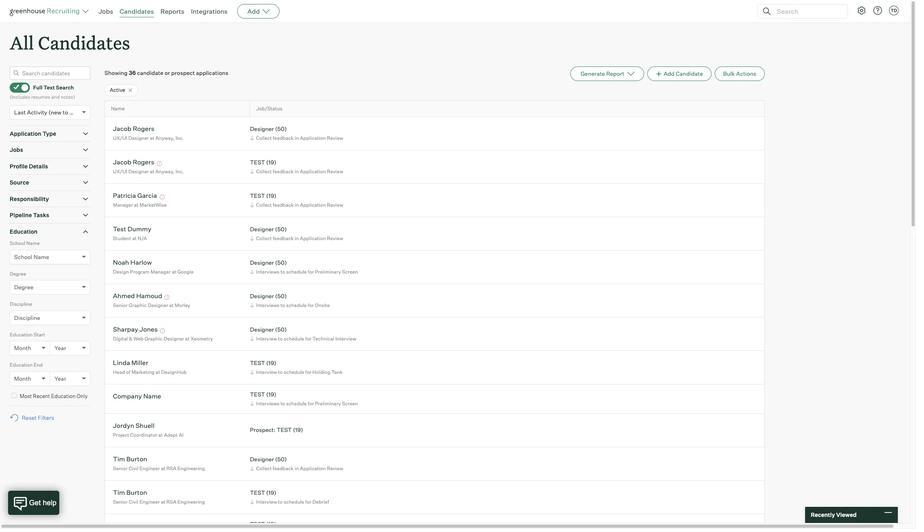 Task type: describe. For each thing, give the bounding box(es) containing it.
recently viewed
[[811, 512, 857, 519]]

of
[[126, 370, 130, 376]]

designer (50) collect feedback in application review for burton
[[250, 457, 343, 472]]

td button
[[888, 4, 901, 17]]

profile
[[10, 163, 28, 170]]

interviews to schedule for preliminary screen link for (19)
[[249, 400, 360, 408]]

jacob for jacob rogers
[[113, 158, 131, 166]]

review for tim burton
[[327, 466, 343, 472]]

responsibility
[[10, 196, 49, 202]]

senior for designer (50)
[[113, 466, 128, 472]]

at inside jacob rogers ux/ui designer at anyway, inc.
[[150, 135, 154, 141]]

patricia
[[113, 192, 136, 200]]

prospect:
[[250, 427, 276, 434]]

bulk actions link
[[715, 67, 765, 81]]

1 vertical spatial degree
[[14, 284, 33, 291]]

recent
[[33, 393, 50, 400]]

interview to schedule for holding tank link
[[249, 369, 345, 376]]

3 collect from the top
[[256, 202, 272, 208]]

collect for tim burton
[[256, 466, 272, 472]]

2 ux/ui from the top
[[113, 169, 127, 175]]

all candidates
[[10, 31, 130, 54]]

(19) for "interview to schedule for holding tank" link
[[266, 360, 276, 367]]

designer inside jacob rogers ux/ui designer at anyway, inc.
[[128, 135, 149, 141]]

schedule for designer (50) interviews to schedule for preliminary screen
[[286, 269, 307, 275]]

2 anyway, from the top
[[155, 169, 175, 175]]

for for designer (50) interview to schedule for technical interview
[[305, 336, 312, 342]]

preliminary for (50)
[[315, 269, 341, 275]]

0 vertical spatial school
[[10, 241, 25, 247]]

interviews to schedule for onsite link
[[249, 302, 332, 309]]

jordyn shuell project coordinator at adept ai
[[113, 422, 184, 439]]

patricia garcia link
[[113, 192, 157, 201]]

designer (50) collect feedback in application review for dummy
[[250, 226, 343, 242]]

reset filters button
[[10, 411, 58, 426]]

bulk
[[723, 70, 735, 77]]

(50) for noah harlow
[[275, 260, 287, 266]]

ahmed
[[113, 292, 135, 300]]

last activity (new to old)
[[14, 109, 80, 116]]

senior graphic designer at morley
[[113, 303, 190, 309]]

preliminary for (19)
[[315, 401, 341, 407]]

(19) for third collect feedback in application review link
[[266, 193, 276, 200]]

name down active at the left of page
[[111, 106, 125, 112]]

sharpay jones
[[113, 326, 158, 334]]

3 feedback from the top
[[273, 202, 294, 208]]

schedule for test (19) interview to schedule for debrief
[[284, 500, 304, 506]]

1 vertical spatial school
[[14, 254, 32, 261]]

(50) for tim burton
[[275, 457, 287, 463]]

jones
[[140, 326, 158, 334]]

test inside test (19) interviews to schedule for preliminary screen
[[250, 392, 265, 398]]

configure image
[[857, 6, 867, 15]]

tasks
[[33, 212, 49, 219]]

last activity (new to old) option
[[14, 109, 80, 116]]

application type
[[10, 130, 56, 137]]

jacob rogers
[[113, 158, 154, 166]]

add for add
[[247, 7, 260, 15]]

engineering for designer (50)
[[177, 466, 205, 472]]

jacob for jacob rogers ux/ui designer at anyway, inc.
[[113, 125, 131, 133]]

sharpay jones link
[[113, 326, 158, 335]]

or
[[165, 69, 170, 76]]

details
[[29, 163, 48, 170]]

ux/ui designer at anyway, inc.
[[113, 169, 184, 175]]

interview for test (19) interview to schedule for holding tank
[[256, 370, 277, 376]]

reports
[[160, 7, 185, 15]]

search
[[56, 84, 74, 91]]

(50) for test dummy
[[275, 226, 287, 233]]

dummy
[[128, 225, 151, 233]]

name down 'pipeline tasks'
[[26, 241, 40, 247]]

0 horizontal spatial manager
[[113, 202, 133, 208]]

2 inc. from the top
[[176, 169, 184, 175]]

(19) for interview to schedule for debrief link
[[266, 490, 276, 497]]

screen for (19)
[[342, 401, 358, 407]]

year for education start
[[54, 345, 66, 352]]

most recent education only
[[20, 393, 88, 400]]

adept
[[164, 433, 178, 439]]

feedback for tim burton
[[273, 466, 294, 472]]

education end
[[10, 362, 43, 368]]

greenhouse recruiting image
[[10, 6, 82, 16]]

add button
[[237, 4, 280, 19]]

notes)
[[61, 94, 75, 100]]

only
[[77, 393, 88, 400]]

tim for test
[[113, 489, 125, 497]]

generate
[[581, 70, 605, 77]]

activity
[[27, 109, 47, 116]]

month for end
[[14, 376, 31, 382]]

degree element
[[10, 270, 90, 301]]

report
[[606, 70, 625, 77]]

(19) for fourth collect feedback in application review link from the bottom
[[266, 159, 276, 166]]

at inside "linda miller head of marketing at designhub"
[[156, 370, 160, 376]]

0 horizontal spatial jobs
[[10, 147, 23, 153]]

n/a
[[138, 236, 147, 242]]

linda
[[113, 359, 130, 367]]

(new
[[49, 109, 62, 116]]

(50) inside designer (50) interview to schedule for technical interview
[[275, 327, 287, 333]]

rogers for jacob rogers ux/ui designer at anyway, inc.
[[133, 125, 154, 133]]

collect feedback in application review link for burton
[[249, 465, 345, 473]]

application for rogers collect feedback in application review link
[[300, 135, 326, 141]]

to for designer (50) interview to schedule for technical interview
[[278, 336, 283, 342]]

company name link
[[113, 393, 161, 402]]

test dummy link
[[113, 225, 151, 235]]

start
[[34, 332, 45, 338]]

to for designer (50) interviews to schedule for preliminary screen
[[281, 269, 285, 275]]

ahmed hamoud link
[[113, 292, 162, 302]]

ahmed hamoud has been in onsite for more than 21 days image
[[164, 296, 171, 300]]

interviews to schedule for preliminary screen link for (50)
[[249, 268, 360, 276]]

schedule for designer (50) interviews to schedule for onsite
[[286, 303, 307, 309]]

reset
[[22, 415, 37, 422]]

rsa for designer (50)
[[166, 466, 176, 472]]

to for test (19) interview to schedule for debrief
[[278, 500, 283, 506]]

reset filters
[[22, 415, 54, 422]]

actions
[[736, 70, 757, 77]]

filters
[[38, 415, 54, 422]]

generate report
[[581, 70, 625, 77]]

36
[[129, 69, 136, 76]]

ahmed hamoud
[[113, 292, 162, 300]]

all
[[10, 31, 34, 54]]

garcia
[[137, 192, 157, 200]]

0 vertical spatial discipline
[[10, 302, 32, 308]]

manager at marketwise
[[113, 202, 167, 208]]

in for burton
[[295, 466, 299, 472]]

hamoud
[[136, 292, 162, 300]]

technical
[[313, 336, 334, 342]]

patricia garcia has been in application review for more than 5 days image
[[158, 195, 166, 200]]

td
[[891, 8, 897, 13]]

jobs link
[[98, 7, 113, 15]]

project
[[113, 433, 129, 439]]

jordyn shuell link
[[113, 422, 155, 432]]

1 vertical spatial graphic
[[145, 336, 163, 342]]

senior for test (19)
[[113, 500, 128, 506]]

noah harlow design program manager at google
[[113, 259, 194, 275]]

burton for test
[[126, 489, 147, 497]]

name up degree element
[[34, 254, 49, 261]]

td button
[[889, 6, 899, 15]]

test inside test (19) interview to schedule for holding tank
[[250, 360, 265, 367]]

&
[[129, 336, 132, 342]]

review for jacob rogers
[[327, 135, 343, 141]]

3 in from the top
[[295, 202, 299, 208]]

xeometry
[[191, 336, 213, 342]]

pipeline tasks
[[10, 212, 49, 219]]

checkmark image
[[13, 84, 19, 90]]

education start
[[10, 332, 45, 338]]

integrations
[[191, 7, 228, 15]]

linda miller link
[[113, 359, 148, 369]]

source
[[10, 179, 29, 186]]

for for designer (50) interviews to schedule for onsite
[[308, 303, 314, 309]]

inc. inside jacob rogers ux/ui designer at anyway, inc.
[[176, 135, 184, 141]]

application for collect feedback in application review link for dummy
[[300, 236, 326, 242]]

application for collect feedback in application review link corresponding to burton
[[300, 466, 326, 472]]

full text search (includes resumes and notes)
[[10, 84, 75, 100]]

prospect: test (19)
[[250, 427, 303, 434]]

test (19) interview to schedule for debrief
[[250, 490, 329, 506]]

1 vertical spatial candidates
[[38, 31, 130, 54]]

interview to schedule for debrief link
[[249, 499, 331, 506]]

screen for (50)
[[342, 269, 358, 275]]

schedule for test (19) interviews to schedule for preliminary screen
[[286, 401, 307, 407]]

integrations link
[[191, 7, 228, 15]]



Task type: locate. For each thing, give the bounding box(es) containing it.
engineer
[[140, 466, 160, 472], [140, 500, 160, 506]]

interviews inside designer (50) interviews to schedule for preliminary screen
[[256, 269, 280, 275]]

for left onsite
[[308, 303, 314, 309]]

1 anyway, from the top
[[155, 135, 175, 141]]

3 (50) from the top
[[275, 260, 287, 266]]

3 interviews from the top
[[256, 401, 280, 407]]

2 vertical spatial interviews
[[256, 401, 280, 407]]

schedule up designer (50) interviews to schedule for onsite
[[286, 269, 307, 275]]

at inside noah harlow design program manager at google
[[172, 269, 176, 275]]

graphic down ahmed hamoud link at the left bottom of the page
[[129, 303, 147, 309]]

2 senior from the top
[[113, 466, 128, 472]]

schedule down "interview to schedule for holding tank" link
[[286, 401, 307, 407]]

school up degree element
[[14, 254, 32, 261]]

for left technical
[[305, 336, 312, 342]]

debrief
[[313, 500, 329, 506]]

1 year from the top
[[54, 345, 66, 352]]

5 in from the top
[[295, 466, 299, 472]]

1 vertical spatial tim burton senior civil engineer at rsa engineering
[[113, 489, 205, 506]]

0 vertical spatial test (19) collect feedback in application review
[[250, 159, 343, 175]]

1 civil from the top
[[129, 466, 138, 472]]

2 (50) from the top
[[275, 226, 287, 233]]

1 horizontal spatial add
[[664, 70, 675, 77]]

1 test (19) collect feedback in application review from the top
[[250, 159, 343, 175]]

1 vertical spatial rogers
[[133, 158, 154, 166]]

6 (50) from the top
[[275, 457, 287, 463]]

1 feedback from the top
[[273, 135, 294, 141]]

rogers inside jacob rogers ux/ui designer at anyway, inc.
[[133, 125, 154, 133]]

1 inc. from the top
[[176, 135, 184, 141]]

interviews for designer (50) interviews to schedule for onsite
[[256, 303, 280, 309]]

interview inside test (19) interview to schedule for holding tank
[[256, 370, 277, 376]]

collect
[[256, 135, 272, 141], [256, 169, 272, 175], [256, 202, 272, 208], [256, 236, 272, 242], [256, 466, 272, 472]]

candidates down jobs link on the top of page
[[38, 31, 130, 54]]

5 collect from the top
[[256, 466, 272, 472]]

school name
[[10, 241, 40, 247], [14, 254, 49, 261]]

school name element
[[10, 240, 90, 270]]

showing
[[105, 69, 128, 76]]

designer (50) interview to schedule for technical interview
[[250, 327, 356, 342]]

0 vertical spatial rogers
[[133, 125, 154, 133]]

manager right program at the bottom left of page
[[151, 269, 171, 275]]

2 engineer from the top
[[140, 500, 160, 506]]

1 vertical spatial preliminary
[[315, 401, 341, 407]]

interview for test (19) interview to schedule for debrief
[[256, 500, 277, 506]]

burton
[[126, 456, 147, 464], [126, 489, 147, 497]]

1 engineering from the top
[[177, 466, 205, 472]]

schedule left debrief
[[284, 500, 304, 506]]

resumes
[[31, 94, 50, 100]]

2 burton from the top
[[126, 489, 147, 497]]

test
[[113, 225, 126, 233]]

last
[[14, 109, 26, 116]]

generate report button
[[571, 67, 644, 81]]

active
[[110, 87, 125, 93]]

0 horizontal spatial add
[[247, 7, 260, 15]]

engineer for test (19)
[[140, 500, 160, 506]]

to inside designer (50) interviews to schedule for preliminary screen
[[281, 269, 285, 275]]

add
[[247, 7, 260, 15], [664, 70, 675, 77]]

company
[[113, 393, 142, 401]]

0 vertical spatial interviews to schedule for preliminary screen link
[[249, 268, 360, 276]]

name inside company name link
[[143, 393, 161, 401]]

review for test dummy
[[327, 236, 343, 242]]

digital & web graphic designer at xeometry
[[113, 336, 213, 342]]

1 tim from the top
[[113, 456, 125, 464]]

5 collect feedback in application review link from the top
[[249, 465, 345, 473]]

ux/ui up jacob rogers
[[113, 135, 127, 141]]

for inside designer (50) interview to schedule for technical interview
[[305, 336, 312, 342]]

0 vertical spatial tim burton link
[[113, 456, 147, 465]]

1 review from the top
[[327, 135, 343, 141]]

school down pipeline
[[10, 241, 25, 247]]

1 senior from the top
[[113, 303, 128, 309]]

interview for designer (50) interview to schedule for technical interview
[[256, 336, 277, 342]]

interviews inside designer (50) interviews to schedule for onsite
[[256, 303, 280, 309]]

1 vertical spatial test (19) collect feedback in application review
[[250, 193, 343, 208]]

name
[[111, 106, 125, 112], [26, 241, 40, 247], [34, 254, 49, 261], [143, 393, 161, 401]]

noah harlow link
[[113, 259, 152, 268]]

1 vertical spatial add
[[664, 70, 675, 77]]

2 feedback from the top
[[273, 169, 294, 175]]

anyway, down jacob rogers has been in application review for more than 5 days icon
[[155, 169, 175, 175]]

designer (50) interviews to schedule for onsite
[[250, 293, 330, 309]]

schedule left onsite
[[286, 303, 307, 309]]

full
[[33, 84, 42, 91]]

school name up degree element
[[14, 254, 49, 261]]

type
[[43, 130, 56, 137]]

1 jacob from the top
[[113, 125, 131, 133]]

1 vertical spatial senior
[[113, 466, 128, 472]]

graphic down jones
[[145, 336, 163, 342]]

2 review from the top
[[327, 169, 343, 175]]

to inside test (19) interview to schedule for holding tank
[[278, 370, 283, 376]]

rogers up jacob rogers
[[133, 125, 154, 133]]

2 civil from the top
[[129, 500, 138, 506]]

onsite
[[315, 303, 330, 309]]

degree up discipline element
[[14, 284, 33, 291]]

1 vertical spatial rsa
[[166, 500, 176, 506]]

education for education end
[[10, 362, 33, 368]]

month for start
[[14, 345, 31, 352]]

education left only
[[51, 393, 76, 400]]

manager
[[113, 202, 133, 208], [151, 269, 171, 275]]

2 rogers from the top
[[133, 158, 154, 166]]

jacob up the ux/ui designer at anyway, inc.
[[113, 158, 131, 166]]

1 jacob rogers link from the top
[[113, 125, 154, 134]]

2 jacob rogers link from the top
[[113, 158, 154, 168]]

interview inside test (19) interview to schedule for debrief
[[256, 500, 277, 506]]

1 designer (50) collect feedback in application review from the top
[[250, 126, 343, 141]]

1 vertical spatial tim burton link
[[113, 489, 147, 499]]

test (19) collect feedback in application review for jacob rogers
[[250, 159, 343, 175]]

2 designer (50) collect feedback in application review from the top
[[250, 226, 343, 242]]

designer inside designer (50) interview to schedule for technical interview
[[250, 327, 274, 333]]

manager inside noah harlow design program manager at google
[[151, 269, 171, 275]]

0 vertical spatial engineer
[[140, 466, 160, 472]]

degree down the school name element
[[10, 271, 26, 277]]

burton for designer
[[126, 456, 147, 464]]

tim for designer
[[113, 456, 125, 464]]

month down education start on the left of page
[[14, 345, 31, 352]]

(50) for jacob rogers
[[275, 126, 287, 133]]

2 rsa from the top
[[166, 500, 176, 506]]

0 vertical spatial engineering
[[177, 466, 205, 472]]

2 jacob from the top
[[113, 158, 131, 166]]

Search text field
[[775, 5, 841, 17]]

education left start
[[10, 332, 33, 338]]

for up designer (50) interviews to schedule for onsite
[[308, 269, 314, 275]]

1 tim burton senior civil engineer at rsa engineering from the top
[[113, 456, 205, 472]]

1 vertical spatial jacob rogers link
[[113, 158, 154, 168]]

holding
[[313, 370, 331, 376]]

2 test (19) collect feedback in application review from the top
[[250, 193, 343, 208]]

for inside designer (50) interviews to schedule for preliminary screen
[[308, 269, 314, 275]]

1 interviews from the top
[[256, 269, 280, 275]]

0 vertical spatial jobs
[[98, 7, 113, 15]]

education for education
[[10, 228, 38, 235]]

in for rogers
[[295, 135, 299, 141]]

schedule up test (19) interview to schedule for holding tank
[[284, 336, 304, 342]]

4 collect feedback in application review link from the top
[[249, 235, 345, 242]]

0 vertical spatial school name
[[10, 241, 40, 247]]

viewed
[[836, 512, 857, 519]]

1 vertical spatial designer (50) collect feedback in application review
[[250, 226, 343, 242]]

preliminary inside test (19) interviews to schedule for preliminary screen
[[315, 401, 341, 407]]

schedule
[[286, 269, 307, 275], [286, 303, 307, 309], [284, 336, 304, 342], [284, 370, 304, 376], [286, 401, 307, 407], [284, 500, 304, 506]]

0 vertical spatial manager
[[113, 202, 133, 208]]

2 vertical spatial senior
[[113, 500, 128, 506]]

1 rogers from the top
[[133, 125, 154, 133]]

end
[[34, 362, 43, 368]]

to for test (19) interview to schedule for holding tank
[[278, 370, 283, 376]]

collect for jacob rogers
[[256, 135, 272, 141]]

2 collect feedback in application review link from the top
[[249, 168, 345, 176]]

application for fourth collect feedback in application review link from the bottom
[[300, 169, 326, 175]]

candidates right jobs link on the top of page
[[120, 7, 154, 15]]

1 vertical spatial tim
[[113, 489, 125, 497]]

year up most recent education only
[[54, 376, 66, 382]]

sharpay
[[113, 326, 138, 334]]

0 vertical spatial senior
[[113, 303, 128, 309]]

for inside test (19) interviews to schedule for preliminary screen
[[308, 401, 314, 407]]

ux/ui down jacob rogers
[[113, 169, 127, 175]]

company name
[[113, 393, 161, 401]]

schedule left holding
[[284, 370, 304, 376]]

at inside jordyn shuell project coordinator at adept ai
[[158, 433, 163, 439]]

1 vertical spatial burton
[[126, 489, 147, 497]]

1 (50) from the top
[[275, 126, 287, 133]]

jacob
[[113, 125, 131, 133], [113, 158, 131, 166]]

collect feedback in application review link for rogers
[[249, 134, 345, 142]]

jobs up profile
[[10, 147, 23, 153]]

rsa for test (19)
[[166, 500, 176, 506]]

1 engineer from the top
[[140, 466, 160, 472]]

harlow
[[130, 259, 152, 267]]

to inside designer (50) interview to schedule for technical interview
[[278, 336, 283, 342]]

to for last activity (new to old)
[[63, 109, 68, 116]]

(19) inside test (19) interviews to schedule for preliminary screen
[[266, 392, 276, 398]]

1 vertical spatial interviews
[[256, 303, 280, 309]]

jacob rogers link
[[113, 125, 154, 134], [113, 158, 154, 168]]

1 vertical spatial civil
[[129, 500, 138, 506]]

1 vertical spatial interviews to schedule for preliminary screen link
[[249, 400, 360, 408]]

engineering for test (19)
[[177, 500, 205, 506]]

3 designer (50) collect feedback in application review from the top
[[250, 457, 343, 472]]

marketwise
[[140, 202, 167, 208]]

0 vertical spatial rsa
[[166, 466, 176, 472]]

schedule inside test (19) interview to schedule for holding tank
[[284, 370, 304, 376]]

schedule inside designer (50) interviews to schedule for preliminary screen
[[286, 269, 307, 275]]

2 in from the top
[[295, 169, 299, 175]]

prospect
[[171, 69, 195, 76]]

1 vertical spatial discipline
[[14, 315, 40, 321]]

designer (50) collect feedback in application review up test (19) interview to schedule for debrief
[[250, 457, 343, 472]]

web
[[133, 336, 144, 342]]

test inside test (19) interview to schedule for debrief
[[250, 490, 265, 497]]

tim burton senior civil engineer at rsa engineering for designer
[[113, 456, 205, 472]]

4 (50) from the top
[[275, 293, 287, 300]]

for inside test (19) interview to schedule for holding tank
[[305, 370, 312, 376]]

schedule inside test (19) interview to schedule for debrief
[[284, 500, 304, 506]]

1 horizontal spatial manager
[[151, 269, 171, 275]]

schedule inside designer (50) interview to schedule for technical interview
[[284, 336, 304, 342]]

schedule for designer (50) interview to schedule for technical interview
[[284, 336, 304, 342]]

2 tim burton link from the top
[[113, 489, 147, 499]]

engineer for designer (50)
[[140, 466, 160, 472]]

interviews to schedule for preliminary screen link down "interview to schedule for holding tank" link
[[249, 400, 360, 408]]

school name down pipeline
[[10, 241, 40, 247]]

2 tim burton senior civil engineer at rsa engineering from the top
[[113, 489, 205, 506]]

education left end in the left bottom of the page
[[10, 362, 33, 368]]

miller
[[131, 359, 148, 367]]

feedback for jacob rogers
[[273, 135, 294, 141]]

tim burton link for designer
[[113, 456, 147, 465]]

coordinator
[[130, 433, 157, 439]]

screen inside test (19) interviews to schedule for preliminary screen
[[342, 401, 358, 407]]

for left debrief
[[305, 500, 312, 506]]

most
[[20, 393, 32, 400]]

5 review from the top
[[327, 466, 343, 472]]

to inside test (19) interviews to schedule for preliminary screen
[[281, 401, 285, 407]]

jacob rogers link up the ux/ui designer at anyway, inc.
[[113, 158, 154, 168]]

month down "education end" at the left bottom of page
[[14, 376, 31, 382]]

4 review from the top
[[327, 236, 343, 242]]

0 vertical spatial month
[[14, 345, 31, 352]]

interviews inside test (19) interviews to schedule for preliminary screen
[[256, 401, 280, 407]]

education down pipeline
[[10, 228, 38, 235]]

degree
[[10, 271, 26, 277], [14, 284, 33, 291]]

for for test (19) interview to schedule for holding tank
[[305, 370, 312, 376]]

name right company
[[143, 393, 161, 401]]

1 vertical spatial school name
[[14, 254, 49, 261]]

ux/ui inside jacob rogers ux/ui designer at anyway, inc.
[[113, 135, 127, 141]]

0 vertical spatial preliminary
[[315, 269, 341, 275]]

0 vertical spatial year
[[54, 345, 66, 352]]

tim
[[113, 456, 125, 464], [113, 489, 125, 497]]

0 vertical spatial screen
[[342, 269, 358, 275]]

for down holding
[[308, 401, 314, 407]]

screen inside designer (50) interviews to schedule for preliminary screen
[[342, 269, 358, 275]]

collect for test dummy
[[256, 236, 272, 242]]

inc.
[[176, 135, 184, 141], [176, 169, 184, 175]]

0 vertical spatial tim burton senior civil engineer at rsa engineering
[[113, 456, 205, 472]]

designer (50) collect feedback in application review up designer (50) interviews to schedule for preliminary screen
[[250, 226, 343, 242]]

1 ux/ui from the top
[[113, 135, 127, 141]]

0 vertical spatial degree
[[10, 271, 26, 277]]

for for test (19) interviews to schedule for preliminary screen
[[308, 401, 314, 407]]

2 vertical spatial designer (50) collect feedback in application review
[[250, 457, 343, 472]]

5 (50) from the top
[[275, 327, 287, 333]]

preliminary up onsite
[[315, 269, 341, 275]]

0 vertical spatial jacob
[[113, 125, 131, 133]]

test
[[250, 159, 265, 166], [250, 193, 265, 200], [250, 360, 265, 367], [250, 392, 265, 398], [277, 427, 292, 434], [250, 490, 265, 497], [250, 522, 265, 528]]

for inside designer (50) interviews to schedule for onsite
[[308, 303, 314, 309]]

google
[[177, 269, 194, 275]]

1 vertical spatial engineering
[[177, 500, 205, 506]]

1 vertical spatial inc.
[[176, 169, 184, 175]]

collect feedback in application review link
[[249, 134, 345, 142], [249, 168, 345, 176], [249, 201, 345, 209], [249, 235, 345, 242], [249, 465, 345, 473]]

0 vertical spatial candidates
[[120, 7, 154, 15]]

1 in from the top
[[295, 135, 299, 141]]

civil for designer (50)
[[129, 466, 138, 472]]

student
[[113, 236, 131, 242]]

Most Recent Education Only checkbox
[[11, 393, 17, 399]]

1 vertical spatial manager
[[151, 269, 171, 275]]

jobs
[[98, 7, 113, 15], [10, 147, 23, 153]]

(19) for (19) interviews to schedule for preliminary screen link
[[266, 392, 276, 398]]

0 vertical spatial tim
[[113, 456, 125, 464]]

1 screen from the top
[[342, 269, 358, 275]]

ai
[[179, 433, 184, 439]]

applications
[[196, 69, 228, 76]]

schedule inside designer (50) interviews to schedule for onsite
[[286, 303, 307, 309]]

1 preliminary from the top
[[315, 269, 341, 275]]

2 interviews from the top
[[256, 303, 280, 309]]

interviews for test (19) interviews to schedule for preliminary screen
[[256, 401, 280, 407]]

1 interviews to schedule for preliminary screen link from the top
[[249, 268, 360, 276]]

digital
[[113, 336, 128, 342]]

0 vertical spatial designer (50) collect feedback in application review
[[250, 126, 343, 141]]

feedback
[[273, 135, 294, 141], [273, 169, 294, 175], [273, 202, 294, 208], [273, 236, 294, 242], [273, 466, 294, 472]]

for left holding
[[305, 370, 312, 376]]

test dummy student at n/a
[[113, 225, 151, 242]]

rogers
[[133, 125, 154, 133], [133, 158, 154, 166]]

anyway, up jacob rogers has been in application review for more than 5 days icon
[[155, 135, 175, 141]]

test (19) collect feedback in application review for patricia garcia
[[250, 193, 343, 208]]

0 vertical spatial jacob rogers link
[[113, 125, 154, 134]]

rogers for jacob rogers
[[133, 158, 154, 166]]

interview
[[256, 336, 277, 342], [335, 336, 356, 342], [256, 370, 277, 376], [256, 500, 277, 506]]

rogers up the ux/ui designer at anyway, inc.
[[133, 158, 154, 166]]

(50) inside designer (50) interviews to schedule for onsite
[[275, 293, 287, 300]]

add for add candidate
[[664, 70, 675, 77]]

2 preliminary from the top
[[315, 401, 341, 407]]

4 in from the top
[[295, 236, 299, 242]]

morley
[[175, 303, 190, 309]]

4 collect from the top
[[256, 236, 272, 242]]

1 vertical spatial jobs
[[10, 147, 23, 153]]

collect feedback in application review link for dummy
[[249, 235, 345, 242]]

for inside test (19) interview to schedule for debrief
[[305, 500, 312, 506]]

1 vertical spatial engineer
[[140, 500, 160, 506]]

(19) inside test (19) interview to schedule for debrief
[[266, 490, 276, 497]]

add candidate link
[[648, 67, 712, 81]]

interviews for designer (50) interviews to schedule for preliminary screen
[[256, 269, 280, 275]]

feedback for test dummy
[[273, 236, 294, 242]]

tim burton senior civil engineer at rsa engineering for test
[[113, 489, 205, 506]]

2 tim from the top
[[113, 489, 125, 497]]

Search candidates field
[[10, 67, 90, 80]]

1 vertical spatial year
[[54, 376, 66, 382]]

1 rsa from the top
[[166, 466, 176, 472]]

designer inside designer (50) interviews to schedule for onsite
[[250, 293, 274, 300]]

jobs left candidates link
[[98, 7, 113, 15]]

manager down the patricia
[[113, 202, 133, 208]]

discipline element
[[10, 301, 90, 331]]

0 vertical spatial anyway,
[[155, 135, 175, 141]]

0 vertical spatial graphic
[[129, 303, 147, 309]]

candidates
[[120, 7, 154, 15], [38, 31, 130, 54]]

recently
[[811, 512, 835, 519]]

anyway, inside jacob rogers ux/ui designer at anyway, inc.
[[155, 135, 175, 141]]

1 vertical spatial screen
[[342, 401, 358, 407]]

2 interviews to schedule for preliminary screen link from the top
[[249, 400, 360, 408]]

3 senior from the top
[[113, 500, 128, 506]]

at inside test dummy student at n/a
[[132, 236, 137, 242]]

0 vertical spatial add
[[247, 7, 260, 15]]

jacob up jacob rogers
[[113, 125, 131, 133]]

education for education start
[[10, 332, 33, 338]]

graphic
[[129, 303, 147, 309], [145, 336, 163, 342]]

jordyn
[[113, 422, 134, 430]]

1 tim burton link from the top
[[113, 456, 147, 465]]

add candidate
[[664, 70, 703, 77]]

civil for test (19)
[[129, 500, 138, 506]]

design
[[113, 269, 129, 275]]

2 engineering from the top
[[177, 500, 205, 506]]

2 year from the top
[[54, 376, 66, 382]]

3 review from the top
[[327, 202, 343, 208]]

marketing
[[132, 370, 155, 376]]

month
[[14, 345, 31, 352], [14, 376, 31, 382]]

(19) inside test (19) interview to schedule for holding tank
[[266, 360, 276, 367]]

3 collect feedback in application review link from the top
[[249, 201, 345, 209]]

4 feedback from the top
[[273, 236, 294, 242]]

jacob rogers has been in application review for more than 5 days image
[[156, 162, 163, 166]]

interviews to schedule for preliminary screen link up designer (50) interviews to schedule for onsite
[[249, 268, 360, 276]]

old)
[[69, 109, 80, 116]]

1 vertical spatial month
[[14, 376, 31, 382]]

to inside designer (50) interviews to schedule for onsite
[[281, 303, 285, 309]]

(50) inside designer (50) interviews to schedule for preliminary screen
[[275, 260, 287, 266]]

1 burton from the top
[[126, 456, 147, 464]]

for for designer (50) interviews to schedule for preliminary screen
[[308, 269, 314, 275]]

to for designer (50) interviews to schedule for onsite
[[281, 303, 285, 309]]

1 horizontal spatial jobs
[[98, 7, 113, 15]]

1 month from the top
[[14, 345, 31, 352]]

year for education end
[[54, 376, 66, 382]]

reports link
[[160, 7, 185, 15]]

1 vertical spatial anyway,
[[155, 169, 175, 175]]

patricia garcia
[[113, 192, 157, 200]]

1 collect feedback in application review link from the top
[[249, 134, 345, 142]]

schedule inside test (19) interviews to schedule for preliminary screen
[[286, 401, 307, 407]]

application for third collect feedback in application review link
[[300, 202, 326, 208]]

designer inside designer (50) interviews to schedule for preliminary screen
[[250, 260, 274, 266]]

1 vertical spatial ux/ui
[[113, 169, 127, 175]]

add inside popup button
[[247, 7, 260, 15]]

designer (50) collect feedback in application review for rogers
[[250, 126, 343, 141]]

2 collect from the top
[[256, 169, 272, 175]]

anyway,
[[155, 135, 175, 141], [155, 169, 175, 175]]

designer (50) collect feedback in application review down job/status
[[250, 126, 343, 141]]

1 collect from the top
[[256, 135, 272, 141]]

0 vertical spatial interviews
[[256, 269, 280, 275]]

jacob rogers link up jacob rogers
[[113, 125, 154, 134]]

to for test (19) interviews to schedule for preliminary screen
[[281, 401, 285, 407]]

0 vertical spatial inc.
[[176, 135, 184, 141]]

tim burton link for test
[[113, 489, 147, 499]]

jacob inside jacob rogers ux/ui designer at anyway, inc.
[[113, 125, 131, 133]]

candidate reports are now available! apply filters and select "view in app" element
[[571, 67, 644, 81]]

5 feedback from the top
[[273, 466, 294, 472]]

2 screen from the top
[[342, 401, 358, 407]]

in for dummy
[[295, 236, 299, 242]]

0 vertical spatial ux/ui
[[113, 135, 127, 141]]

text
[[44, 84, 55, 91]]

0 vertical spatial civil
[[129, 466, 138, 472]]

0 vertical spatial burton
[[126, 456, 147, 464]]

for for test (19) interview to schedule for debrief
[[305, 500, 312, 506]]

sharpay jones has been in technical interview for more than 14 days image
[[159, 329, 166, 334]]

1 vertical spatial jacob
[[113, 158, 131, 166]]

pipeline
[[10, 212, 32, 219]]

to inside test (19) interview to schedule for debrief
[[278, 500, 283, 506]]

preliminary inside designer (50) interviews to schedule for preliminary screen
[[315, 269, 341, 275]]

head
[[113, 370, 125, 376]]

year down discipline element
[[54, 345, 66, 352]]

schedule for test (19) interview to schedule for holding tank
[[284, 370, 304, 376]]

job/status
[[256, 106, 283, 112]]

2 month from the top
[[14, 376, 31, 382]]

preliminary down holding
[[315, 401, 341, 407]]

interview to schedule for technical interview link
[[249, 335, 358, 343]]



Task type: vqa. For each thing, say whether or not it's contained in the screenshot.


